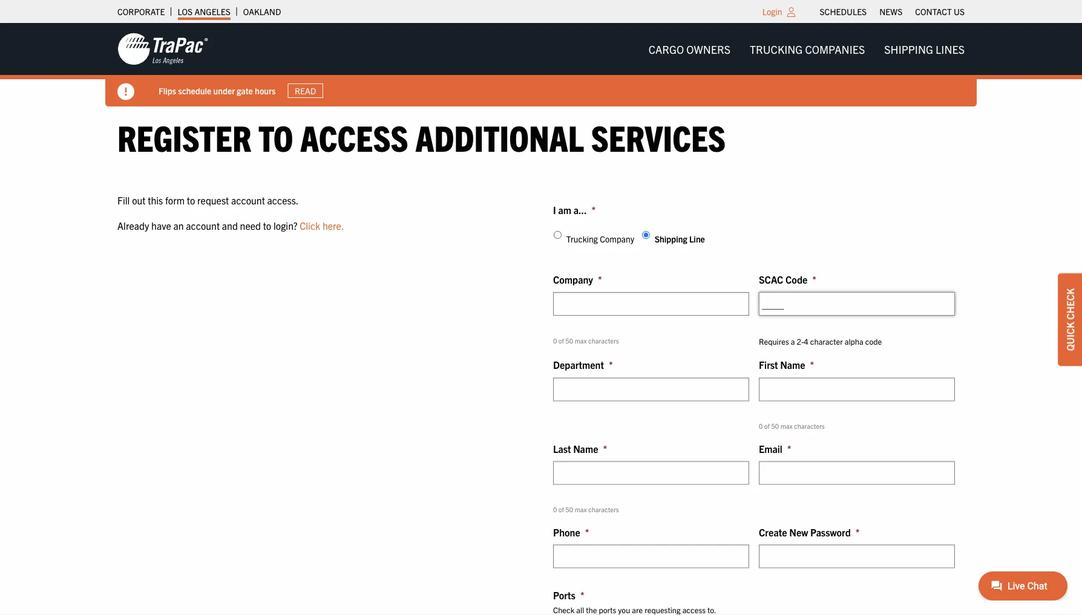 Task type: locate. For each thing, give the bounding box(es) containing it.
to.
[[708, 605, 717, 615]]

access.
[[267, 194, 299, 207]]

i
[[553, 204, 556, 216]]

0 of 50 max characters for company
[[553, 337, 619, 345]]

code
[[866, 337, 882, 347]]

trucking
[[750, 42, 803, 56], [567, 234, 598, 244]]

out
[[132, 194, 146, 207]]

code
[[786, 274, 808, 286]]

0 vertical spatial menu bar
[[814, 3, 972, 20]]

2 vertical spatial 50
[[566, 506, 574, 514]]

shipping inside menu bar
[[885, 42, 934, 56]]

first
[[759, 359, 778, 371]]

1 horizontal spatial shipping
[[885, 42, 934, 56]]

additional
[[416, 114, 584, 159]]

0 horizontal spatial name
[[574, 443, 599, 455]]

0 horizontal spatial check
[[553, 605, 575, 615]]

ports * check all the ports you are requesting access to.
[[553, 590, 717, 615]]

0 vertical spatial shipping
[[885, 42, 934, 56]]

password
[[811, 527, 851, 539]]

form
[[165, 194, 185, 207]]

0 vertical spatial characters
[[589, 337, 619, 345]]

shipping lines link
[[875, 37, 975, 61]]

character
[[811, 337, 843, 347]]

0
[[553, 337, 557, 345], [759, 422, 763, 430], [553, 506, 557, 514]]

login?
[[274, 220, 298, 232]]

1 vertical spatial menu bar
[[639, 37, 975, 61]]

company down trucking company option
[[553, 274, 593, 286]]

account
[[231, 194, 265, 207], [186, 220, 220, 232]]

1 vertical spatial 0
[[759, 422, 763, 430]]

trucking company
[[567, 234, 635, 244]]

to down hours
[[259, 114, 293, 159]]

to
[[259, 114, 293, 159], [187, 194, 195, 207], [263, 220, 271, 232]]

trucking inside menu bar
[[750, 42, 803, 56]]

flips schedule under gate hours
[[159, 85, 276, 96]]

check down ports
[[553, 605, 575, 615]]

50 for last
[[566, 506, 574, 514]]

los angeles link
[[178, 3, 231, 20]]

50
[[566, 337, 574, 345], [772, 422, 779, 430], [566, 506, 574, 514]]

2 vertical spatial characters
[[589, 506, 619, 514]]

1 vertical spatial 0 of 50 max characters
[[759, 422, 825, 430]]

shipping right shipping line radio
[[655, 234, 688, 244]]

name
[[781, 359, 806, 371], [574, 443, 599, 455]]

flips
[[159, 85, 176, 96]]

company
[[600, 234, 635, 244], [553, 274, 593, 286]]

request
[[197, 194, 229, 207]]

0 horizontal spatial account
[[186, 220, 220, 232]]

register to access additional services main content
[[105, 114, 977, 616]]

under
[[213, 85, 235, 96]]

ports
[[599, 605, 617, 615]]

1 horizontal spatial trucking
[[750, 42, 803, 56]]

0 up "phone"
[[553, 506, 557, 514]]

you
[[618, 605, 631, 615]]

of up "phone"
[[559, 506, 564, 514]]

characters for company *
[[589, 337, 619, 345]]

trucking inside register to access additional services main content
[[567, 234, 598, 244]]

already have an account and need to login? click here.
[[117, 220, 344, 232]]

line
[[690, 234, 705, 244]]

check up quick on the bottom right
[[1065, 289, 1077, 320]]

0 of 50 max characters up phone *
[[553, 506, 619, 514]]

0 vertical spatial 50
[[566, 337, 574, 345]]

0 of 50 max characters up department *
[[553, 337, 619, 345]]

trucking right trucking company option
[[567, 234, 598, 244]]

1 vertical spatial trucking
[[567, 234, 598, 244]]

0 horizontal spatial trucking
[[567, 234, 598, 244]]

los angeles image
[[117, 32, 208, 66]]

50 for first
[[772, 422, 779, 430]]

i am a... *
[[553, 204, 596, 216]]

1 vertical spatial company
[[553, 274, 593, 286]]

None text field
[[759, 292, 956, 316], [553, 545, 750, 569], [759, 292, 956, 316], [553, 545, 750, 569]]

last name *
[[553, 443, 607, 455]]

0 vertical spatial trucking
[[750, 42, 803, 56]]

fill out this form to request account access.
[[117, 194, 299, 207]]

2 vertical spatial 0 of 50 max characters
[[553, 506, 619, 514]]

* down requires a 2-4 character alpha code
[[811, 359, 815, 371]]

1 vertical spatial characters
[[795, 422, 825, 430]]

1 vertical spatial shipping
[[655, 234, 688, 244]]

of for company
[[559, 337, 564, 345]]

1 vertical spatial of
[[765, 422, 770, 430]]

0 of 50 max characters up email *
[[759, 422, 825, 430]]

*
[[592, 204, 596, 216], [598, 274, 602, 286], [813, 274, 817, 286], [609, 359, 613, 371], [811, 359, 815, 371], [603, 443, 607, 455], [788, 443, 792, 455], [585, 527, 590, 539], [856, 527, 860, 539], [581, 590, 585, 602]]

here.
[[323, 220, 344, 232]]

max up email *
[[781, 422, 793, 430]]

menu bar
[[814, 3, 972, 20], [639, 37, 975, 61]]

account right an
[[186, 220, 220, 232]]

1 horizontal spatial name
[[781, 359, 806, 371]]

name for first name
[[781, 359, 806, 371]]

Shipping Line radio
[[642, 231, 650, 239]]

contact us link
[[916, 3, 965, 20]]

* up all
[[581, 590, 585, 602]]

50 up email *
[[772, 422, 779, 430]]

the
[[586, 605, 597, 615]]

max up department
[[575, 337, 587, 345]]

quick check link
[[1058, 273, 1083, 367]]

max up phone *
[[575, 506, 587, 514]]

name down a
[[781, 359, 806, 371]]

shipping
[[885, 42, 934, 56], [655, 234, 688, 244]]

0 vertical spatial company
[[600, 234, 635, 244]]

0 up department
[[553, 337, 557, 345]]

2 vertical spatial max
[[575, 506, 587, 514]]

contact
[[916, 6, 952, 17]]

a...
[[574, 204, 587, 216]]

to right form
[[187, 194, 195, 207]]

0 up email
[[759, 422, 763, 430]]

max for company
[[575, 337, 587, 345]]

register to access additional services
[[117, 114, 726, 159]]

shipping inside register to access additional services main content
[[655, 234, 688, 244]]

news link
[[880, 3, 903, 20]]

services
[[591, 114, 726, 159]]

company left shipping line radio
[[600, 234, 635, 244]]

account up need
[[231, 194, 265, 207]]

a
[[791, 337, 795, 347]]

to right need
[[263, 220, 271, 232]]

light image
[[788, 7, 796, 17]]

scac code *
[[759, 274, 817, 286]]

2 vertical spatial 0
[[553, 506, 557, 514]]

0 vertical spatial 0 of 50 max characters
[[553, 337, 619, 345]]

1 vertical spatial max
[[781, 422, 793, 430]]

0 vertical spatial check
[[1065, 289, 1077, 320]]

None password field
[[759, 545, 956, 569]]

0 vertical spatial account
[[231, 194, 265, 207]]

of up email
[[765, 422, 770, 430]]

of up department
[[559, 337, 564, 345]]

first name *
[[759, 359, 815, 371]]

None text field
[[553, 292, 750, 316], [553, 378, 750, 402], [759, 378, 956, 402], [553, 462, 750, 485], [759, 462, 956, 485], [553, 292, 750, 316], [553, 378, 750, 402], [759, 378, 956, 402], [553, 462, 750, 485], [759, 462, 956, 485]]

0 horizontal spatial shipping
[[655, 234, 688, 244]]

banner
[[0, 23, 1083, 107]]

0 vertical spatial max
[[575, 337, 587, 345]]

1 vertical spatial name
[[574, 443, 599, 455]]

schedule
[[178, 85, 212, 96]]

1 horizontal spatial company
[[600, 234, 635, 244]]

of
[[559, 337, 564, 345], [765, 422, 770, 430], [559, 506, 564, 514]]

1 vertical spatial 50
[[772, 422, 779, 430]]

0 vertical spatial name
[[781, 359, 806, 371]]

email
[[759, 443, 783, 455]]

50 for company
[[566, 337, 574, 345]]

1 vertical spatial check
[[553, 605, 575, 615]]

requires a 2-4 character alpha code
[[759, 337, 882, 347]]

50 up phone *
[[566, 506, 574, 514]]

0 vertical spatial 0
[[553, 337, 557, 345]]

trucking for trucking company
[[567, 234, 598, 244]]

angeles
[[195, 6, 231, 17]]

50 up department
[[566, 337, 574, 345]]

name right last
[[574, 443, 599, 455]]

0 vertical spatial of
[[559, 337, 564, 345]]

shipping down news
[[885, 42, 934, 56]]

us
[[954, 6, 965, 17]]

characters
[[589, 337, 619, 345], [795, 422, 825, 430], [589, 506, 619, 514]]

hours
[[255, 85, 276, 96]]

0 for company
[[553, 337, 557, 345]]

2 vertical spatial of
[[559, 506, 564, 514]]

and
[[222, 220, 238, 232]]

solid image
[[117, 83, 134, 100]]

register
[[117, 114, 251, 159]]

none password field inside register to access additional services main content
[[759, 545, 956, 569]]

trucking down login link
[[750, 42, 803, 56]]



Task type: vqa. For each thing, say whether or not it's contained in the screenshot.
rightmost SHIPPING
yes



Task type: describe. For each thing, give the bounding box(es) containing it.
lines
[[936, 42, 965, 56]]

news
[[880, 6, 903, 17]]

scac
[[759, 274, 784, 286]]

banner containing cargo owners
[[0, 23, 1083, 107]]

department *
[[553, 359, 613, 371]]

los
[[178, 6, 193, 17]]

menu bar containing cargo owners
[[639, 37, 975, 61]]

all
[[577, 605, 585, 615]]

phone
[[553, 527, 581, 539]]

login link
[[763, 6, 783, 17]]

of for last
[[559, 506, 564, 514]]

2 vertical spatial to
[[263, 220, 271, 232]]

name for last name
[[574, 443, 599, 455]]

access
[[301, 114, 409, 159]]

0 of 50 max characters for last name
[[553, 506, 619, 514]]

* right department
[[609, 359, 613, 371]]

department
[[553, 359, 604, 371]]

shipping for shipping line
[[655, 234, 688, 244]]

read
[[295, 85, 316, 96]]

email *
[[759, 443, 792, 455]]

trucking for trucking companies
[[750, 42, 803, 56]]

0 of 50 max characters for first name
[[759, 422, 825, 430]]

0 vertical spatial to
[[259, 114, 293, 159]]

an
[[173, 220, 184, 232]]

* right email
[[788, 443, 792, 455]]

1 horizontal spatial check
[[1065, 289, 1077, 320]]

cargo owners link
[[639, 37, 741, 61]]

companies
[[806, 42, 865, 56]]

cargo
[[649, 42, 684, 56]]

ports
[[553, 590, 576, 602]]

Trucking Company radio
[[554, 231, 562, 239]]

* down trucking company
[[598, 274, 602, 286]]

read link
[[288, 83, 323, 98]]

oakland link
[[243, 3, 281, 20]]

click
[[300, 220, 320, 232]]

phone *
[[553, 527, 590, 539]]

requesting
[[645, 605, 681, 615]]

this
[[148, 194, 163, 207]]

access
[[683, 605, 706, 615]]

max for first
[[781, 422, 793, 430]]

1 horizontal spatial account
[[231, 194, 265, 207]]

2-
[[797, 337, 804, 347]]

are
[[632, 605, 643, 615]]

requires
[[759, 337, 789, 347]]

corporate
[[117, 6, 165, 17]]

trucking companies
[[750, 42, 865, 56]]

4
[[804, 337, 809, 347]]

have
[[151, 220, 171, 232]]

click here. link
[[300, 220, 344, 232]]

create new password *
[[759, 527, 860, 539]]

fill
[[117, 194, 130, 207]]

shipping lines
[[885, 42, 965, 56]]

already
[[117, 220, 149, 232]]

alpha
[[845, 337, 864, 347]]

los angeles
[[178, 6, 231, 17]]

* inside ports * check all the ports you are requesting access to.
[[581, 590, 585, 602]]

characters for last name *
[[589, 506, 619, 514]]

0 for last name
[[553, 506, 557, 514]]

characters for first name *
[[795, 422, 825, 430]]

1 vertical spatial account
[[186, 220, 220, 232]]

* right "phone"
[[585, 527, 590, 539]]

create
[[759, 527, 788, 539]]

* right password
[[856, 527, 860, 539]]

last
[[553, 443, 571, 455]]

0 horizontal spatial company
[[553, 274, 593, 286]]

quick
[[1065, 322, 1077, 351]]

shipping line
[[655, 234, 705, 244]]

* right the code
[[813, 274, 817, 286]]

am
[[559, 204, 572, 216]]

max for last
[[575, 506, 587, 514]]

company *
[[553, 274, 602, 286]]

oakland
[[243, 6, 281, 17]]

quick check
[[1065, 289, 1077, 351]]

trucking companies link
[[741, 37, 875, 61]]

* right a...
[[592, 204, 596, 216]]

shipping for shipping lines
[[885, 42, 934, 56]]

gate
[[237, 85, 253, 96]]

of for first
[[765, 422, 770, 430]]

1 vertical spatial to
[[187, 194, 195, 207]]

new
[[790, 527, 809, 539]]

corporate link
[[117, 3, 165, 20]]

login
[[763, 6, 783, 17]]

contact us
[[916, 6, 965, 17]]

schedules link
[[820, 3, 867, 20]]

0 for first name
[[759, 422, 763, 430]]

* right last
[[603, 443, 607, 455]]

cargo owners
[[649, 42, 731, 56]]

need
[[240, 220, 261, 232]]

schedules
[[820, 6, 867, 17]]

menu bar containing schedules
[[814, 3, 972, 20]]

owners
[[687, 42, 731, 56]]

check inside ports * check all the ports you are requesting access to.
[[553, 605, 575, 615]]



